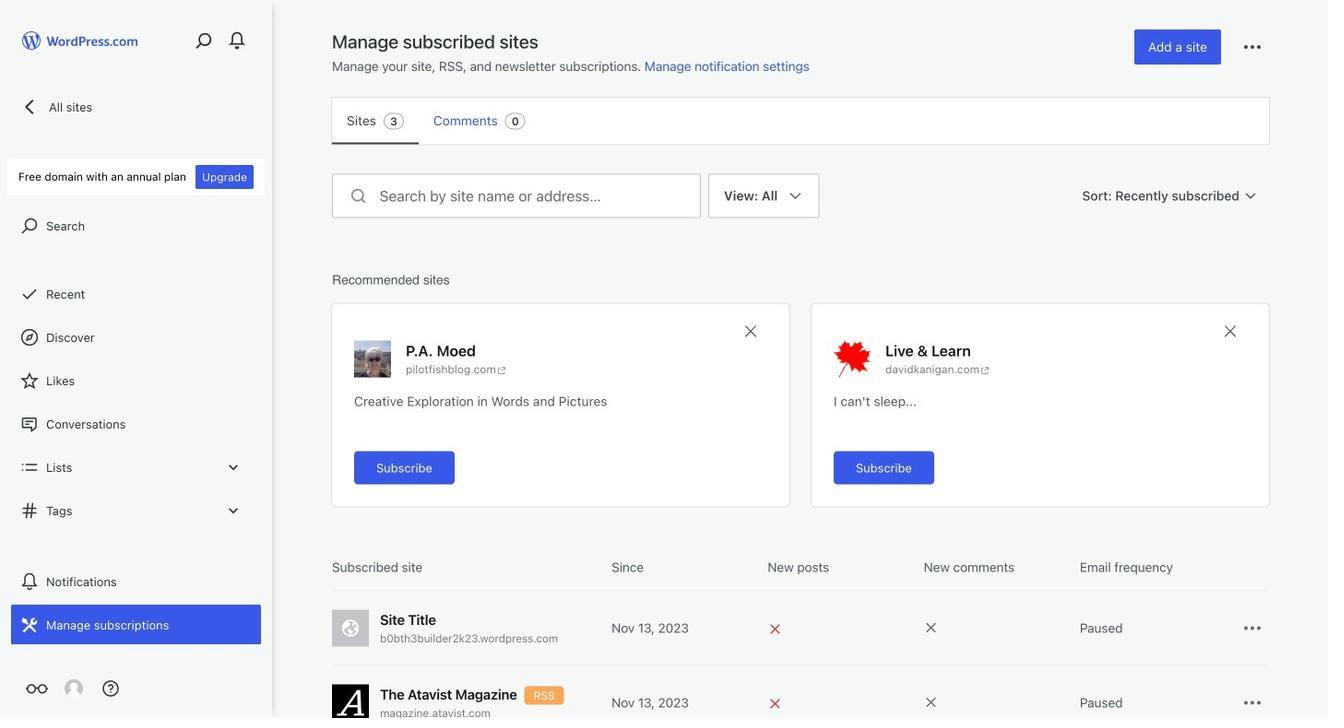 Task type: describe. For each thing, give the bounding box(es) containing it.
4 column header from the left
[[924, 559, 1073, 577]]

2 more actions image from the top
[[1242, 692, 1264, 714]]

2 list item from the top
[[1320, 160, 1328, 247]]

2 keyboard_arrow_down image from the top
[[224, 502, 243, 520]]

2 row from the top
[[332, 592, 1269, 666]]

3 list item from the top
[[1320, 247, 1328, 334]]

1 row from the top
[[332, 559, 1269, 592]]

1 more actions image from the top
[[1242, 618, 1264, 640]]

1 list item from the top
[[1320, 65, 1328, 132]]

the atavist magazine image
[[332, 685, 369, 719]]

2 column header from the left
[[612, 559, 760, 577]]



Task type: vqa. For each thing, say whether or not it's contained in the screenshot.
img
no



Task type: locate. For each thing, give the bounding box(es) containing it.
1 vertical spatial keyboard_arrow_down image
[[224, 502, 243, 520]]

1 vertical spatial more actions image
[[1242, 692, 1264, 714]]

list item
[[1320, 65, 1328, 132], [1320, 160, 1328, 247], [1320, 247, 1328, 334], [1320, 334, 1328, 402]]

table
[[332, 559, 1269, 719]]

3 row from the top
[[332, 666, 1269, 719]]

dismiss this recommendation image
[[742, 322, 760, 341], [1221, 322, 1240, 341]]

1 column header from the left
[[332, 559, 604, 577]]

Search search field
[[380, 175, 700, 217]]

bob builder image
[[65, 680, 83, 698]]

1 dismiss this recommendation image from the left
[[742, 322, 760, 341]]

main content
[[303, 30, 1299, 719]]

row
[[332, 559, 1269, 592], [332, 592, 1269, 666], [332, 666, 1269, 719]]

more actions image
[[1242, 618, 1264, 640], [1242, 692, 1264, 714]]

0 horizontal spatial dismiss this recommendation image
[[742, 322, 760, 341]]

5 column header from the left
[[1080, 559, 1229, 577]]

cell
[[332, 610, 604, 647], [924, 617, 1073, 640], [768, 618, 916, 639], [1080, 619, 1229, 638], [332, 685, 604, 719], [768, 693, 916, 713], [1080, 694, 1229, 713]]

1 horizontal spatial dismiss this recommendation image
[[1221, 322, 1240, 341]]

more information image
[[924, 695, 939, 710]]

1 keyboard_arrow_down image from the top
[[224, 458, 243, 477]]

keyboard_arrow_down image
[[224, 458, 243, 477], [224, 502, 243, 520]]

2 dismiss this recommendation image from the left
[[1221, 322, 1240, 341]]

3 column header from the left
[[768, 559, 916, 577]]

0 vertical spatial more actions image
[[1242, 618, 1264, 640]]

column header
[[332, 559, 604, 577], [612, 559, 760, 577], [768, 559, 916, 577], [924, 559, 1073, 577], [1080, 559, 1229, 577]]

reader image
[[26, 678, 48, 700]]

menu
[[332, 98, 1269, 144]]

4 list item from the top
[[1320, 334, 1328, 402]]

None search field
[[332, 174, 701, 218]]

0 vertical spatial keyboard_arrow_down image
[[224, 458, 243, 477]]

more image
[[1242, 36, 1264, 58]]



